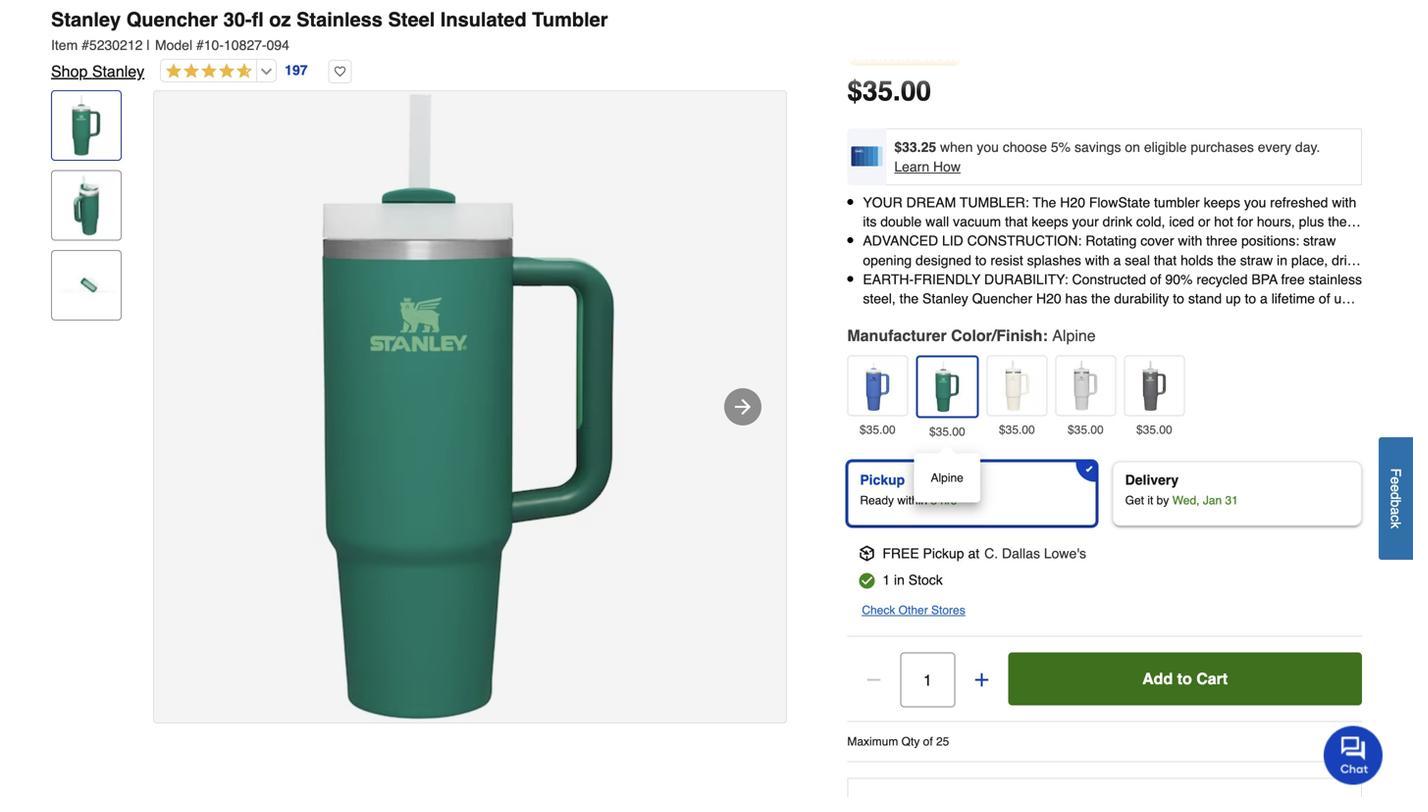 Task type: vqa. For each thing, say whether or not it's contained in the screenshot.
the right keeps
yes



Task type: describe. For each thing, give the bounding box(es) containing it.
stock
[[909, 573, 943, 588]]

now
[[926, 50, 957, 64]]

rotating
[[1086, 233, 1137, 249]]

earth-
[[863, 272, 914, 287]]

recycled
[[1197, 272, 1248, 287]]

2 e from the top
[[1388, 485, 1404, 492]]

every
[[1258, 139, 1291, 155]]

90%
[[1165, 272, 1193, 287]]

its
[[863, 214, 877, 230]]

fl
[[252, 8, 264, 31]]

ready
[[860, 494, 894, 508]]

a inside advanced lid construction: rotating cover with three positions: straw opening designed to resist splashes with a seal that holds the straw in place, drink opening, and full-cover top for added leak resistance
[[1113, 252, 1121, 268]]

on inside $33.25 when you choose 5% savings on eligible purchases every day. learn how
[[1125, 139, 1140, 155]]

c
[[1388, 515, 1404, 522]]

and inside advanced lid construction: rotating cover with three positions: straw opening designed to resist splashes with a seal that holds the straw in place, drink opening, and full-cover top for added leak resistance
[[919, 272, 942, 287]]

color/finish
[[951, 327, 1043, 345]]

durability:
[[984, 272, 1068, 287]]

you inside $33.25 when you choose 5% savings on eligible purchases every day. learn how
[[977, 139, 999, 155]]

insulated
[[440, 8, 527, 31]]

free
[[883, 546, 919, 562]]

maximum
[[847, 736, 898, 749]]

the
[[1033, 195, 1056, 210]]

day.
[[1295, 139, 1320, 155]]

h20 inside earth-friendly durability: constructed of 90% recycled bpa free stainless steel, the stanley quencher h20 has the durability to stand up to a lifetime of use, eliminating the use of single-use plastic bottles and straws
[[1036, 291, 1061, 307]]

top
[[1006, 272, 1025, 287]]

c.
[[984, 546, 998, 562]]

0 vertical spatial alpine
[[1052, 327, 1096, 345]]

lifetime
[[1272, 291, 1315, 307]]

30-
[[223, 8, 252, 31]]

straws
[[1177, 310, 1217, 326]]

tumbler
[[532, 8, 608, 31]]

dallas
[[1002, 546, 1040, 562]]

fits
[[1014, 233, 1032, 249]]

constructed
[[1072, 272, 1146, 287]]

hot
[[1214, 214, 1233, 230]]

delivery get it by wed, jan 31
[[1125, 473, 1238, 508]]

stand
[[1188, 291, 1222, 307]]

opening,
[[863, 272, 916, 287]]

other
[[899, 604, 928, 618]]

full-
[[946, 272, 968, 287]]

4.6 stars image
[[161, 63, 252, 81]]

10827-
[[224, 37, 267, 53]]

holds
[[1181, 252, 1213, 268]]

1 horizontal spatial cover
[[1141, 233, 1174, 249]]

model
[[155, 37, 192, 53]]

quencher inside stanley quencher 30-fl oz stainless steel insulated tumbler item # 5230212 | model # 10-10827-094
[[126, 8, 218, 31]]

heart outline image
[[328, 60, 352, 83]]

$35.00 for charcoal image
[[1136, 424, 1172, 437]]

1 # from the left
[[82, 37, 89, 53]]

b
[[1388, 500, 1404, 508]]

check other stores
[[862, 604, 965, 618]]

0 horizontal spatial straw
[[1240, 252, 1273, 268]]

chat invite button image
[[1324, 726, 1384, 786]]

free
[[1281, 272, 1305, 287]]

manufacturer
[[847, 327, 947, 345]]

quencher inside earth-friendly durability: constructed of 90% recycled bpa free stainless steel, the stanley quencher h20 has the durability to stand up to a lifetime of use, eliminating the use of single-use plastic bottles and straws
[[972, 291, 1032, 307]]

within
[[897, 494, 927, 508]]

qty
[[902, 736, 920, 749]]

bottles
[[1106, 310, 1146, 326]]

d
[[1388, 492, 1404, 500]]

tumbler
[[1154, 195, 1200, 210]]

to inside advanced lid construction: rotating cover with three positions: straw opening designed to resist splashes with a seal that holds the straw in place, drink opening, and full-cover top for added leak resistance
[[975, 252, 987, 268]]

check
[[862, 604, 895, 618]]

dishwasher
[[1267, 233, 1336, 249]]

stainless
[[296, 8, 383, 31]]

hrs
[[940, 494, 957, 508]]

of down stainless
[[1319, 291, 1330, 307]]

1 vertical spatial pickup
[[923, 546, 964, 562]]

of left the 90%
[[1150, 272, 1161, 287]]

0 horizontal spatial keeps
[[1032, 214, 1068, 230]]

how
[[933, 159, 961, 175]]

35
[[863, 76, 893, 107]]

free pickup at c. dallas lowe's
[[883, 546, 1086, 562]]

0 horizontal spatial alpine
[[931, 472, 964, 485]]

that inside advanced lid construction: rotating cover with three positions: straw opening designed to resist splashes with a seal that holds the straw in place, drink opening, and full-cover top for added leak resistance
[[1154, 252, 1177, 268]]

learn
[[894, 159, 929, 175]]

h20 inside the your dream tumbler: the h20 flowstate tumbler keeps you refreshed with its double wall vacuum that keeps your drink cold, iced or hot for hours, plus the narrow base on all sizes fits just about any car cup holder and it is dishwasher safe
[[1060, 195, 1085, 210]]

splashes
[[1027, 252, 1081, 268]]

in inside advanced lid construction: rotating cover with three positions: straw opening designed to resist splashes with a seal that holds the straw in place, drink opening, and full-cover top for added leak resistance
[[1277, 252, 1288, 268]]

0 vertical spatial keeps
[[1204, 195, 1240, 210]]

get
[[1125, 494, 1144, 508]]

the inside advanced lid construction: rotating cover with three positions: straw opening designed to resist splashes with a seal that holds the straw in place, drink opening, and full-cover top for added leak resistance
[[1217, 252, 1236, 268]]

check circle filled image
[[859, 574, 875, 589]]

31
[[1225, 494, 1238, 508]]

learn how button
[[894, 157, 961, 177]]

Stepper number input field with increment and decrement buttons number field
[[900, 653, 955, 708]]

it inside the your dream tumbler: the h20 flowstate tumbler keeps you refreshed with its double wall vacuum that keeps your drink cold, iced or hot for hours, plus the narrow base on all sizes fits just about any car cup holder and it is dishwasher safe
[[1242, 233, 1249, 249]]

stanley 10-10827-094 quencher 30-fl oz stainless steel insulated tumbler image
[[154, 91, 786, 723]]

1 e from the top
[[1388, 477, 1404, 485]]

sizes
[[979, 233, 1010, 249]]

$35.00 for cream tonal image
[[999, 424, 1035, 437]]

opening
[[863, 252, 912, 268]]

$33.25 when you choose 5% savings on eligible purchases every day. learn how
[[894, 139, 1320, 175]]

pickup ready within 3 hrs
[[860, 473, 957, 508]]

5%
[[1051, 139, 1071, 155]]

alpine image
[[922, 362, 973, 413]]

option group containing pickup
[[839, 454, 1370, 534]]

delivery
[[1125, 473, 1179, 488]]

cart
[[1196, 670, 1228, 688]]

just
[[1035, 233, 1057, 249]]



Task type: locate. For each thing, give the bounding box(es) containing it.
with inside the your dream tumbler: the h20 flowstate tumbler keeps you refreshed with its double wall vacuum that keeps your drink cold, iced or hot for hours, plus the narrow base on all sizes fits just about any car cup holder and it is dishwasher safe
[[1332, 195, 1356, 210]]

0 horizontal spatial pickup
[[860, 473, 905, 488]]

stanley down friendly
[[922, 291, 968, 307]]

a inside earth-friendly durability: constructed of 90% recycled bpa free stainless steel, the stanley quencher h20 has the durability to stand up to a lifetime of use, eliminating the use of single-use plastic bottles and straws
[[1260, 291, 1268, 307]]

3
[[931, 494, 937, 508]]

the up the recycled
[[1217, 252, 1236, 268]]

2 vertical spatial a
[[1388, 508, 1404, 515]]

all
[[961, 233, 975, 249]]

your dream tumbler: the h20 flowstate tumbler keeps you refreshed with its double wall vacuum that keeps your drink cold, iced or hot for hours, plus the narrow base on all sizes fits just about any car cup holder and it is dishwasher safe
[[863, 195, 1356, 268]]

leak
[[1091, 272, 1116, 287]]

cover
[[1141, 233, 1174, 249], [968, 272, 1002, 287]]

0 horizontal spatial #
[[82, 37, 89, 53]]

on
[[1125, 139, 1140, 155], [942, 233, 958, 249]]

1 vertical spatial for
[[1029, 272, 1045, 287]]

with right refreshed
[[1332, 195, 1356, 210]]

0 horizontal spatial on
[[942, 233, 958, 249]]

any
[[1099, 233, 1121, 249]]

0 vertical spatial h20
[[1060, 195, 1085, 210]]

1 horizontal spatial that
[[1154, 252, 1177, 268]]

0 vertical spatial for
[[1237, 214, 1253, 230]]

and
[[1216, 233, 1239, 249], [919, 272, 942, 287], [1150, 310, 1173, 326]]

1 vertical spatial drink
[[1332, 252, 1362, 268]]

resist
[[990, 252, 1023, 268]]

h20
[[1060, 195, 1085, 210], [1036, 291, 1061, 307]]

option group
[[839, 454, 1370, 534]]

0 horizontal spatial it
[[1148, 494, 1153, 508]]

stainless
[[1309, 272, 1362, 287]]

2 # from the left
[[196, 37, 204, 53]]

$ 35 . 00
[[847, 76, 931, 107]]

quencher down top
[[972, 291, 1032, 307]]

0 horizontal spatial you
[[977, 139, 999, 155]]

pickup left at
[[923, 546, 964, 562]]

the inside the your dream tumbler: the h20 flowstate tumbler keeps you refreshed with its double wall vacuum that keeps your drink cold, iced or hot for hours, plus the narrow base on all sizes fits just about any car cup holder and it is dishwasher safe
[[1328, 214, 1347, 230]]

2 vertical spatial stanley
[[922, 291, 968, 307]]

item number 5 2 3 0 2 1 2 and model number 1 0 - 1 0 8 2 7 - 0 9 4 element
[[51, 35, 1362, 55]]

1 horizontal spatial straw
[[1303, 233, 1336, 249]]

stanley inside earth-friendly durability: constructed of 90% recycled bpa free stainless steel, the stanley quencher h20 has the durability to stand up to a lifetime of use, eliminating the use of single-use plastic bottles and straws
[[922, 291, 968, 307]]

in up free
[[1277, 252, 1288, 268]]

0 vertical spatial quencher
[[126, 8, 218, 31]]

pickup image
[[859, 546, 875, 562]]

wall
[[926, 214, 949, 230]]

a down the bpa
[[1260, 291, 1268, 307]]

designed
[[916, 252, 971, 268]]

for inside advanced lid construction: rotating cover with three positions: straw opening designed to resist splashes with a seal that holds the straw in place, drink opening, and full-cover top for added leak resistance
[[1029, 272, 1045, 287]]

keeps up just
[[1032, 214, 1068, 230]]

0 vertical spatial stanley
[[51, 8, 121, 31]]

straw down plus at the top of the page
[[1303, 233, 1336, 249]]

and inside earth-friendly durability: constructed of 90% recycled bpa free stainless steel, the stanley quencher h20 has the durability to stand up to a lifetime of use, eliminating the use of single-use plastic bottles and straws
[[1150, 310, 1173, 326]]

1 vertical spatial with
[[1178, 233, 1202, 249]]

for right hot
[[1237, 214, 1253, 230]]

1 horizontal spatial keeps
[[1204, 195, 1240, 210]]

advanced
[[863, 233, 938, 249]]

0 vertical spatial with
[[1332, 195, 1356, 210]]

$35.00 down cream tonal image
[[999, 424, 1035, 437]]

iced
[[1169, 214, 1194, 230]]

1 horizontal spatial alpine
[[1052, 327, 1096, 345]]

00
[[901, 76, 931, 107]]

drink up stainless
[[1332, 252, 1362, 268]]

minus image
[[864, 671, 884, 690]]

to down sizes
[[975, 252, 987, 268]]

stanley 10-10827-094 quencher 30-fl oz stainless steel insulated tumbler - thumbnail image
[[56, 95, 117, 156]]

1 vertical spatial on
[[942, 233, 958, 249]]

at
[[968, 546, 980, 562]]

1 horizontal spatial you
[[1244, 195, 1266, 210]]

in right '1'
[[894, 573, 905, 588]]

a
[[1113, 252, 1121, 268], [1260, 291, 1268, 307], [1388, 508, 1404, 515]]

0 vertical spatial in
[[1277, 252, 1288, 268]]

refreshed
[[1270, 195, 1328, 210]]

arrow right image
[[731, 395, 755, 419]]

2 vertical spatial and
[[1150, 310, 1173, 326]]

lid
[[942, 233, 963, 249]]

straw down is
[[1240, 252, 1273, 268]]

the down leak
[[1091, 291, 1110, 307]]

your
[[863, 195, 903, 210]]

use
[[955, 310, 977, 326], [1037, 310, 1059, 326]]

with up leak
[[1085, 252, 1110, 268]]

resistance
[[1120, 272, 1182, 287]]

1 vertical spatial and
[[919, 272, 942, 287]]

# right model
[[196, 37, 204, 53]]

0 vertical spatial pickup
[[860, 473, 905, 488]]

0 vertical spatial on
[[1125, 139, 1140, 155]]

drink inside the your dream tumbler: the h20 flowstate tumbler keeps you refreshed with its double wall vacuum that keeps your drink cold, iced or hot for hours, plus the narrow base on all sizes fits just about any car cup holder and it is dishwasher safe
[[1103, 214, 1132, 230]]

1 horizontal spatial pickup
[[923, 546, 964, 562]]

place,
[[1291, 252, 1328, 268]]

that
[[1005, 214, 1028, 230], [1154, 252, 1177, 268]]

f e e d b a c k
[[1388, 469, 1404, 529]]

$35.00 for alpine image
[[929, 425, 965, 439]]

drink
[[1103, 214, 1132, 230], [1332, 252, 1362, 268]]

of up color/finish
[[981, 310, 993, 326]]

to right "up"
[[1245, 291, 1256, 307]]

you inside the your dream tumbler: the h20 flowstate tumbler keeps you refreshed with its double wall vacuum that keeps your drink cold, iced or hot for hours, plus the narrow base on all sizes fits just about any car cup holder and it is dishwasher safe
[[1244, 195, 1266, 210]]

is
[[1253, 233, 1263, 249]]

1 horizontal spatial and
[[1150, 310, 1173, 326]]

stanley up "item"
[[51, 8, 121, 31]]

safe
[[863, 252, 889, 268]]

has
[[1065, 291, 1087, 307]]

and down 'durability'
[[1150, 310, 1173, 326]]

1 vertical spatial alpine
[[931, 472, 964, 485]]

the right plus at the top of the page
[[1328, 214, 1347, 230]]

cup
[[1148, 233, 1170, 249]]

choose
[[1003, 139, 1047, 155]]

and down designed
[[919, 272, 942, 287]]

that inside the your dream tumbler: the h20 flowstate tumbler keeps you refreshed with its double wall vacuum that keeps your drink cold, iced or hot for hours, plus the narrow base on all sizes fits just about any car cup holder and it is dishwasher safe
[[1005, 214, 1028, 230]]

1 vertical spatial a
[[1260, 291, 1268, 307]]

1 use from the left
[[955, 310, 977, 326]]

alpine up hrs
[[931, 472, 964, 485]]

1 in stock
[[883, 573, 943, 588]]

on left eligible
[[1125, 139, 1140, 155]]

to inside add to cart button
[[1177, 670, 1192, 688]]

durability
[[1114, 291, 1169, 307]]

you up hours,
[[1244, 195, 1266, 210]]

use up manufacturer color/finish : alpine
[[955, 310, 977, 326]]

a down rotating
[[1113, 252, 1121, 268]]

on inside the your dream tumbler: the h20 flowstate tumbler keeps you refreshed with its double wall vacuum that keeps your drink cold, iced or hot for hours, plus the narrow base on all sizes fits just about any car cup holder and it is dishwasher safe
[[942, 233, 958, 249]]

2 horizontal spatial and
[[1216, 233, 1239, 249]]

2 use from the left
[[1037, 310, 1059, 326]]

stanley 10-10827-094 water-bottles-mugs - thumbnail view #2 image
[[56, 175, 117, 236]]

drink inside advanced lid construction: rotating cover with three positions: straw opening designed to resist splashes with a seal that holds the straw in place, drink opening, and full-cover top for added leak resistance
[[1332, 252, 1362, 268]]

for right top
[[1029, 272, 1045, 287]]

and inside the your dream tumbler: the h20 flowstate tumbler keeps you refreshed with its double wall vacuum that keeps your drink cold, iced or hot for hours, plus the narrow base on all sizes fits just about any car cup holder and it is dishwasher safe
[[1216, 233, 1239, 249]]

$35.00 down alpine image
[[929, 425, 965, 439]]

construction:
[[967, 233, 1082, 249]]

2 horizontal spatial with
[[1332, 195, 1356, 210]]

0 horizontal spatial use
[[955, 310, 977, 326]]

$35.00
[[860, 424, 896, 437], [999, 424, 1035, 437], [1068, 424, 1104, 437], [1136, 424, 1172, 437], [929, 425, 965, 439]]

0 horizontal spatial and
[[919, 272, 942, 287]]

or
[[1198, 214, 1210, 230]]

1 horizontal spatial for
[[1237, 214, 1253, 230]]

# right "item"
[[82, 37, 89, 53]]

h20 up your
[[1060, 195, 1085, 210]]

trending
[[852, 50, 921, 64]]

it left is
[[1242, 233, 1249, 249]]

0 horizontal spatial quencher
[[126, 8, 218, 31]]

1 horizontal spatial on
[[1125, 139, 1140, 155]]

shop
[[51, 62, 88, 80]]

drink down flowstate
[[1103, 214, 1132, 230]]

straw
[[1303, 233, 1336, 249], [1240, 252, 1273, 268]]

for
[[1237, 214, 1253, 230], [1029, 272, 1045, 287]]

quencher up model
[[126, 8, 218, 31]]

094
[[267, 37, 289, 53]]

steel
[[388, 8, 435, 31]]

stanley 10-10827-094 water-bottles-mugs - thumbnail view #3 image
[[56, 255, 117, 316]]

advanced lid construction: rotating cover with three positions: straw opening designed to resist splashes with a seal that holds the straw in place, drink opening, and full-cover top for added leak resistance
[[863, 233, 1362, 287]]

1 vertical spatial straw
[[1240, 252, 1273, 268]]

0 vertical spatial cover
[[1141, 233, 1174, 249]]

the up eliminating
[[900, 291, 919, 307]]

1 vertical spatial stanley
[[92, 62, 144, 80]]

on left all at right
[[942, 233, 958, 249]]

with
[[1332, 195, 1356, 210], [1178, 233, 1202, 249], [1085, 252, 1110, 268]]

$35.00 down charcoal image
[[1136, 424, 1172, 437]]

0 vertical spatial it
[[1242, 233, 1249, 249]]

1 horizontal spatial in
[[1277, 252, 1288, 268]]

k
[[1388, 522, 1404, 529]]

double
[[880, 214, 922, 230]]

add
[[1142, 670, 1173, 688]]

add to cart button
[[1008, 653, 1362, 706]]

cover down cold,
[[1141, 233, 1174, 249]]

added
[[1049, 272, 1087, 287]]

pickup
[[860, 473, 905, 488], [923, 546, 964, 562]]

0 horizontal spatial cover
[[968, 272, 1002, 287]]

0 vertical spatial a
[[1113, 252, 1121, 268]]

pickup up the ready
[[860, 473, 905, 488]]

e up b
[[1388, 485, 1404, 492]]

oz
[[269, 8, 291, 31]]

1 horizontal spatial use
[[1037, 310, 1059, 326]]

purchases
[[1191, 139, 1254, 155]]

h20 down added
[[1036, 291, 1061, 307]]

plus image
[[972, 671, 991, 690]]

#
[[82, 37, 89, 53], [196, 37, 204, 53]]

1 vertical spatial keeps
[[1032, 214, 1068, 230]]

of left 25
[[923, 736, 933, 749]]

stanley down 5230212
[[92, 62, 144, 80]]

1 horizontal spatial quencher
[[972, 291, 1032, 307]]

0 vertical spatial straw
[[1303, 233, 1336, 249]]

vacuum
[[953, 214, 1001, 230]]

fog image
[[1060, 361, 1111, 412]]

cover down 'resist'
[[968, 272, 1002, 287]]

1 vertical spatial you
[[1244, 195, 1266, 210]]

0 vertical spatial and
[[1216, 233, 1239, 249]]

hours,
[[1257, 214, 1295, 230]]

1
[[883, 573, 890, 588]]

0 horizontal spatial that
[[1005, 214, 1028, 230]]

flowstate
[[1089, 195, 1150, 210]]

maximum qty of 25
[[847, 736, 949, 749]]

you right when
[[977, 139, 999, 155]]

jan
[[1203, 494, 1222, 508]]

$35.00 for iris image
[[860, 424, 896, 437]]

iris image
[[852, 361, 903, 412]]

cold,
[[1136, 214, 1165, 230]]

to right add
[[1177, 670, 1192, 688]]

1 vertical spatial quencher
[[972, 291, 1032, 307]]

1 vertical spatial h20
[[1036, 291, 1061, 307]]

and down hot
[[1216, 233, 1239, 249]]

0 vertical spatial that
[[1005, 214, 1028, 230]]

e up d
[[1388, 477, 1404, 485]]

a up k
[[1388, 508, 1404, 515]]

lowe's
[[1044, 546, 1086, 562]]

it left by at the bottom right of page
[[1148, 494, 1153, 508]]

1 vertical spatial it
[[1148, 494, 1153, 508]]

single-
[[997, 310, 1037, 326]]

that down cup
[[1154, 252, 1177, 268]]

1 horizontal spatial a
[[1260, 291, 1268, 307]]

stanley
[[51, 8, 121, 31], [92, 62, 144, 80], [922, 291, 968, 307]]

$35.00 down fog image
[[1068, 424, 1104, 437]]

$35.00 for fog image
[[1068, 424, 1104, 437]]

0 horizontal spatial with
[[1085, 252, 1110, 268]]

1 vertical spatial that
[[1154, 252, 1177, 268]]

cream tonal image
[[991, 361, 1043, 412]]

the
[[1328, 214, 1347, 230], [1217, 252, 1236, 268], [900, 291, 919, 307], [1091, 291, 1110, 307], [932, 310, 952, 326]]

1 horizontal spatial with
[[1178, 233, 1202, 249]]

charcoal image
[[1129, 361, 1180, 412]]

1 vertical spatial in
[[894, 573, 905, 588]]

0 horizontal spatial for
[[1029, 272, 1045, 287]]

for inside the your dream tumbler: the h20 flowstate tumbler keeps you refreshed with its double wall vacuum that keeps your drink cold, iced or hot for hours, plus the narrow base on all sizes fits just about any car cup holder and it is dishwasher safe
[[1237, 214, 1253, 230]]

0 horizontal spatial in
[[894, 573, 905, 588]]

alpine down plastic
[[1052, 327, 1096, 345]]

f
[[1388, 469, 1404, 477]]

2 vertical spatial with
[[1085, 252, 1110, 268]]

that up fits
[[1005, 214, 1028, 230]]

2 horizontal spatial a
[[1388, 508, 1404, 515]]

:
[[1043, 327, 1048, 345]]

bpa
[[1252, 272, 1278, 287]]

about
[[1061, 233, 1095, 249]]

$35.00 down iris image
[[860, 424, 896, 437]]

197
[[285, 62, 308, 78]]

1 horizontal spatial #
[[196, 37, 204, 53]]

with up holds
[[1178, 233, 1202, 249]]

use up :
[[1037, 310, 1059, 326]]

the up manufacturer color/finish : alpine
[[932, 310, 952, 326]]

0 vertical spatial you
[[977, 139, 999, 155]]

check other stores button
[[862, 601, 965, 621]]

a inside button
[[1388, 508, 1404, 515]]

1 horizontal spatial it
[[1242, 233, 1249, 249]]

pickup inside the pickup ready within 3 hrs
[[860, 473, 905, 488]]

your
[[1072, 214, 1099, 230]]

0 vertical spatial drink
[[1103, 214, 1132, 230]]

1 horizontal spatial drink
[[1332, 252, 1362, 268]]

trending now
[[852, 50, 957, 64]]

0 horizontal spatial drink
[[1103, 214, 1132, 230]]

1 vertical spatial cover
[[968, 272, 1002, 287]]

keeps up hot
[[1204, 195, 1240, 210]]

eliminating
[[863, 310, 929, 326]]

e
[[1388, 477, 1404, 485], [1388, 485, 1404, 492]]

stanley inside stanley quencher 30-fl oz stainless steel insulated tumbler item # 5230212 | model # 10-10827-094
[[51, 8, 121, 31]]

eligible
[[1144, 139, 1187, 155]]

0 horizontal spatial a
[[1113, 252, 1121, 268]]

to down the 90%
[[1173, 291, 1184, 307]]

it inside delivery get it by wed, jan 31
[[1148, 494, 1153, 508]]



